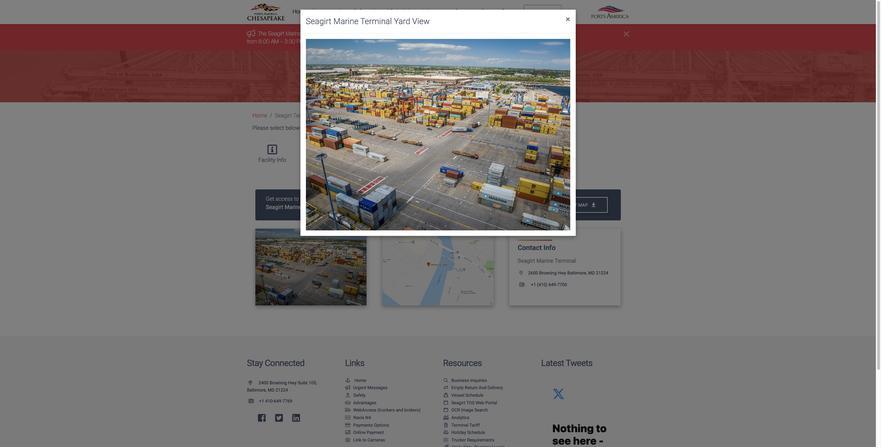Task type: vqa. For each thing, say whether or not it's contained in the screenshot.
"Availability" associated with Breakbulk Availability
no



Task type: describe. For each thing, give the bounding box(es) containing it.
terminal map link
[[396, 141, 440, 167]]

105,
[[309, 380, 317, 385]]

seagirt marine terminal
[[518, 258, 576, 264]]

seagirt left map
[[560, 202, 578, 208]]

terminal inside the seagirt marine terminal gates will be open on october 9th, columbus day. the main gate and new vail gate will process trucks from 6:00 am – 3:30 pm, reefers included.
[[303, 30, 321, 37]]

tariff
[[470, 422, 480, 428]]

marine inside get  access to seagirt marine terminal's detailed yard plan!
[[285, 204, 302, 211]]

analytics
[[452, 415, 470, 420]]

1 vertical spatial advantages
[[354, 400, 377, 405]]

1 will from the left
[[337, 30, 344, 37]]

seagirt up gates at the left top of page
[[306, 17, 332, 26]]

payments
[[354, 422, 373, 428]]

seagirt tos web portal
[[452, 400, 497, 405]]

anchor image
[[345, 378, 351, 383]]

navis n4
[[354, 415, 371, 420]]

close image
[[624, 30, 629, 38]]

reefers
[[308, 38, 323, 44]]

suite
[[298, 380, 308, 385]]

connected
[[265, 358, 305, 368]]

home link for the right advantages link the safety link
[[290, 5, 310, 19]]

download seagirt map
[[534, 202, 589, 208]]

latest tweets
[[542, 358, 593, 368]]

holiday schedule link
[[443, 430, 486, 435]]

phone office image
[[249, 399, 259, 404]]

october
[[373, 30, 392, 37]]

0 horizontal spatial home link
[[253, 112, 267, 119]]

contact info
[[518, 244, 556, 252]]

1 safety from the top
[[354, 8, 369, 15]]

below
[[286, 125, 300, 131]]

info for contact info
[[544, 244, 556, 252]]

home link for the safety link for webaccess (truckers and brokers) link in the bottom of the page
[[345, 378, 366, 383]]

seagirt up map marker alt icon
[[518, 258, 535, 264]]

credit card front image
[[345, 431, 351, 435]]

trucker
[[452, 437, 466, 442]]

tweets
[[566, 358, 593, 368]]

cameras
[[368, 437, 385, 442]]

list alt image
[[443, 438, 449, 442]]

credit card image
[[345, 423, 351, 427]]

0 vertical spatial md
[[589, 270, 595, 276]]

urgent
[[354, 385, 367, 390]]

2 gate from the left
[[506, 30, 516, 37]]

payments options
[[354, 422, 389, 428]]

the seagirt marine terminal gates will be open on october 9th, columbus day. the main gate and new vail gate will process trucks from 6:00 am – 3:30 pm, reefers included.
[[247, 30, 559, 44]]

tab list containing facility info
[[250, 138, 629, 170]]

please
[[253, 125, 269, 131]]

urgent messages
[[354, 385, 388, 390]]

bells image
[[443, 431, 449, 435]]

stay
[[247, 358, 263, 368]]

1 horizontal spatial home
[[293, 8, 307, 15]]

analytics image
[[443, 416, 449, 420]]

portal
[[486, 400, 497, 405]]

information.
[[346, 125, 376, 131]]

exchange image
[[443, 386, 449, 390]]

2400 broening hwy suite 105, baltimore, md 21224
[[247, 380, 317, 393]]

1 horizontal spatial advantages link
[[420, 5, 453, 19]]

included.
[[325, 38, 346, 44]]

649- for 7700
[[549, 282, 558, 287]]

resources
[[443, 358, 482, 368]]

2600 broening hwy baltimore, md 21224
[[529, 270, 609, 276]]

info for facility info
[[277, 157, 286, 163]]

inquiries
[[471, 378, 487, 383]]

options
[[374, 422, 389, 428]]

columbus
[[404, 30, 427, 37]]

be
[[345, 30, 351, 37]]

seagirt down vessel
[[452, 400, 466, 405]]

baltimore, inside 2400 broening hwy suite 105, baltimore, md 21224
[[247, 388, 267, 393]]

gate
[[356, 157, 368, 163]]

online
[[354, 430, 366, 435]]

delivery
[[488, 385, 503, 390]]

payments options link
[[345, 422, 389, 428]]

arrow alt to bottom image
[[592, 202, 596, 207]]

broening for 2600
[[540, 270, 557, 276]]

trucker requirements
[[452, 437, 495, 442]]

support request
[[481, 8, 522, 15]]

facility details
[[304, 157, 339, 163]]

am
[[271, 38, 279, 44]]

vessel schedule
[[452, 393, 484, 398]]

details
[[322, 157, 339, 163]]

get  access to seagirt marine terminal's detailed yard plan!
[[266, 196, 373, 211]]

hwy for suite
[[288, 380, 297, 385]]

twitter square image
[[275, 414, 283, 422]]

ocr image search link
[[443, 408, 488, 413]]

webaccess
[[354, 408, 377, 413]]

1 horizontal spatial baltimore,
[[568, 270, 587, 276]]

holiday schedule
[[452, 430, 486, 435]]

1 horizontal spatial info
[[316, 112, 325, 119]]

21224 inside 2400 broening hwy suite 105, baltimore, md 21224
[[276, 388, 288, 393]]

649- for 7769
[[274, 398, 283, 404]]

search
[[475, 408, 488, 413]]

analytics link
[[443, 415, 470, 420]]

broening for 2400
[[270, 380, 287, 385]]

link to cameras
[[354, 437, 385, 442]]

web
[[476, 400, 485, 405]]

schedule for vessel schedule
[[466, 393, 484, 398]]

+1 (410) 649-7700 link
[[518, 282, 567, 287]]

tabs
[[301, 125, 312, 131]]

for
[[313, 125, 320, 131]]

browser image
[[443, 401, 449, 405]]

+1 (410) 649-7700
[[530, 282, 567, 287]]

seagirt marine terminal yard view
[[306, 17, 430, 26]]

gate hours
[[356, 157, 384, 163]]

410-
[[265, 398, 274, 404]]

empty return and delivery link
[[443, 385, 503, 390]]

+1 for +1 (410) 649-7700
[[531, 282, 536, 287]]

hand receiving image
[[345, 401, 351, 405]]

return
[[465, 385, 478, 390]]

image
[[461, 408, 474, 413]]

terminal up tabs
[[293, 112, 314, 119]]

business inquiries
[[452, 378, 487, 383]]

marine down contact info
[[537, 258, 554, 264]]

link
[[354, 437, 362, 442]]

latest
[[542, 358, 564, 368]]

1 vertical spatial and
[[396, 408, 404, 413]]

2 will from the left
[[517, 30, 524, 37]]

9th,
[[393, 30, 402, 37]]

links
[[345, 358, 365, 368]]

phone office image
[[520, 283, 530, 287]]

md inside 2400 broening hwy suite 105, baltimore, md 21224
[[268, 388, 275, 393]]

+1 for +1 410-649-7769
[[259, 398, 264, 404]]

marine up be
[[334, 17, 359, 26]]



Task type: locate. For each thing, give the bounding box(es) containing it.
1 vertical spatial safety link
[[345, 393, 366, 398]]

home link up please
[[253, 112, 267, 119]]

0 horizontal spatial hwy
[[288, 380, 297, 385]]

2 vertical spatial info
[[544, 244, 556, 252]]

user hard hat image
[[345, 393, 351, 398]]

0 vertical spatial 649-
[[549, 282, 558, 287]]

ship image
[[443, 393, 449, 398]]

contacts link
[[453, 5, 479, 19]]

hours
[[369, 157, 384, 163]]

schedule up seagirt tos web portal
[[466, 393, 484, 398]]

0 horizontal spatial gate
[[463, 30, 473, 37]]

bullhorn image inside the urgent messages link
[[345, 386, 351, 390]]

0 vertical spatial home link
[[290, 5, 310, 19]]

0 horizontal spatial bullhorn image
[[247, 30, 258, 37]]

terminal left map
[[401, 157, 422, 163]]

1 vertical spatial home link
[[253, 112, 267, 119]]

safety link for webaccess (truckers and brokers) link in the bottom of the page
[[345, 393, 366, 398]]

webaccess (truckers and brokers) link
[[345, 408, 421, 413]]

0 horizontal spatial md
[[268, 388, 275, 393]]

0 vertical spatial +1
[[531, 282, 536, 287]]

649- right (410)
[[549, 282, 558, 287]]

navis n4 link
[[345, 415, 371, 420]]

seagirt up select
[[275, 112, 292, 119]]

0 vertical spatial safety link
[[351, 5, 371, 19]]

broening inside 2400 broening hwy suite 105, baltimore, md 21224
[[270, 380, 287, 385]]

advantages link up day. at top
[[420, 5, 453, 19]]

online payment link
[[345, 430, 384, 435]]

× button
[[561, 10, 576, 29]]

terminal up october
[[361, 17, 392, 26]]

tab panel containing ×
[[0, 0, 876, 447]]

vessel
[[452, 393, 465, 398]]

649- down 2400 broening hwy suite 105, baltimore, md 21224 link
[[274, 398, 283, 404]]

2400 broening hwy suite 105, baltimore, md 21224 link
[[247, 380, 317, 393]]

support
[[481, 8, 501, 15]]

1 vertical spatial baltimore,
[[247, 388, 267, 393]]

container storage image
[[345, 416, 351, 420]]

seagirt terminal info
[[275, 112, 325, 119]]

baltimore, down map marker alt image
[[247, 388, 267, 393]]

1 horizontal spatial the
[[441, 30, 449, 37]]

map marker alt image
[[520, 271, 529, 275]]

home link up urgent
[[345, 378, 366, 383]]

to right "link"
[[363, 437, 367, 442]]

view
[[413, 17, 430, 26]]

terminal map
[[401, 157, 434, 163]]

0 vertical spatial advantages link
[[420, 5, 453, 19]]

2 horizontal spatial home
[[355, 378, 366, 383]]

+1 left 410-
[[259, 398, 264, 404]]

1 horizontal spatial facility
[[304, 157, 321, 163]]

on
[[366, 30, 372, 37]]

0 horizontal spatial advantages
[[354, 400, 377, 405]]

home up urgent
[[355, 378, 366, 383]]

seagirt inside get  access to seagirt marine terminal's detailed yard plan!
[[266, 204, 283, 211]]

0 horizontal spatial will
[[337, 30, 344, 37]]

(410)
[[537, 282, 548, 287]]

terminal's
[[303, 204, 328, 211]]

2 vertical spatial home
[[355, 378, 366, 383]]

info
[[316, 112, 325, 119], [277, 157, 286, 163], [544, 244, 556, 252]]

select
[[270, 125, 284, 131]]

facility for facility details
[[304, 157, 321, 163]]

1 vertical spatial to
[[363, 437, 367, 442]]

0 vertical spatial broening
[[540, 270, 557, 276]]

home up please
[[253, 112, 267, 119]]

search image
[[443, 378, 449, 383]]

×
[[566, 14, 570, 24]]

0 horizontal spatial home
[[253, 112, 267, 119]]

0 horizontal spatial to
[[294, 196, 299, 202]]

process
[[525, 30, 544, 37]]

yard
[[394, 17, 411, 26]]

please select below tabs for additional information.
[[253, 125, 376, 131]]

marine
[[334, 17, 359, 26], [286, 30, 301, 37], [285, 204, 302, 211], [537, 258, 554, 264]]

marine down access
[[285, 204, 302, 211]]

broening right 2400
[[270, 380, 287, 385]]

safety link up the "open"
[[351, 5, 371, 19]]

to inside get  access to seagirt marine terminal's detailed yard plan!
[[294, 196, 299, 202]]

safety link for the right advantages link
[[351, 5, 371, 19]]

0 vertical spatial to
[[294, 196, 299, 202]]

0 vertical spatial bullhorn image
[[247, 30, 258, 37]]

bullhorn image
[[247, 30, 258, 37], [345, 386, 351, 390]]

and inside the seagirt marine terminal gates will be open on october 9th, columbus day. the main gate and new vail gate will process trucks from 6:00 am – 3:30 pm, reefers included.
[[475, 30, 483, 37]]

0 vertical spatial baltimore,
[[568, 270, 587, 276]]

2 safety from the top
[[354, 393, 366, 398]]

the right day. at top
[[441, 30, 449, 37]]

and left new
[[475, 30, 483, 37]]

marine up 3:30
[[286, 30, 301, 37]]

0 horizontal spatial info
[[277, 157, 286, 163]]

urgent messages link
[[345, 385, 388, 390]]

facility inside facility info link
[[259, 157, 276, 163]]

safety up seagirt marine terminal yard view
[[354, 8, 369, 15]]

0 vertical spatial home
[[293, 8, 307, 15]]

0 vertical spatial safety
[[354, 8, 369, 15]]

1 vertical spatial +1
[[259, 398, 264, 404]]

the up 6:00
[[258, 30, 267, 37]]

md
[[589, 270, 595, 276], [268, 388, 275, 393]]

additional
[[321, 125, 345, 131]]

baltimore, down "seagirt marine terminal"
[[568, 270, 587, 276]]

1 facility from the left
[[259, 157, 276, 163]]

1 vertical spatial 649-
[[274, 398, 283, 404]]

bullhorn image up from
[[247, 30, 258, 37]]

0 horizontal spatial 21224
[[276, 388, 288, 393]]

0 horizontal spatial +1
[[259, 398, 264, 404]]

1 horizontal spatial bullhorn image
[[345, 386, 351, 390]]

(truckers
[[378, 408, 395, 413]]

facebook square image
[[258, 414, 266, 422]]

hwy left suite
[[288, 380, 297, 385]]

2400
[[259, 380, 269, 385]]

0 horizontal spatial the
[[258, 30, 267, 37]]

1 the from the left
[[258, 30, 267, 37]]

facility for facility info
[[259, 157, 276, 163]]

2 the from the left
[[441, 30, 449, 37]]

camera image
[[345, 438, 351, 442]]

browser image
[[443, 408, 449, 413]]

+1 left (410)
[[531, 282, 536, 287]]

21224
[[596, 270, 609, 276], [276, 388, 288, 393]]

will left "process"
[[517, 30, 524, 37]]

map marker alt image
[[249, 381, 258, 385]]

holiday
[[452, 430, 466, 435]]

n4
[[366, 415, 371, 420]]

home up pm,
[[293, 8, 307, 15]]

1 horizontal spatial gate
[[506, 30, 516, 37]]

3:30
[[285, 38, 295, 44]]

1 horizontal spatial advantages
[[422, 8, 451, 15]]

info up the for
[[316, 112, 325, 119]]

–
[[280, 38, 283, 44]]

schedule for holiday schedule
[[467, 430, 486, 435]]

trucks
[[546, 30, 559, 37]]

1 gate from the left
[[463, 30, 473, 37]]

0 horizontal spatial advantages link
[[345, 400, 377, 405]]

1 horizontal spatial +1
[[531, 282, 536, 287]]

+1 410-649-7769
[[259, 398, 293, 404]]

0 horizontal spatial 649-
[[274, 398, 283, 404]]

1 vertical spatial md
[[268, 388, 275, 393]]

facility info link
[[253, 141, 292, 167]]

linkedin image
[[293, 414, 300, 422]]

2 vertical spatial home link
[[345, 378, 366, 383]]

2600
[[529, 270, 538, 276]]

1 vertical spatial info
[[277, 157, 286, 163]]

1 horizontal spatial 21224
[[596, 270, 609, 276]]

info up "seagirt marine terminal"
[[544, 244, 556, 252]]

payment
[[367, 430, 384, 435]]

advantages link up webaccess
[[345, 400, 377, 405]]

file invoice image
[[443, 423, 449, 427]]

1 vertical spatial schedule
[[467, 430, 486, 435]]

vail
[[497, 30, 504, 37]]

webaccess (truckers and brokers)
[[354, 408, 421, 413]]

0 horizontal spatial baltimore,
[[247, 388, 267, 393]]

seagirt tos web portal link
[[443, 400, 497, 405]]

0 horizontal spatial broening
[[270, 380, 287, 385]]

1 vertical spatial bullhorn image
[[345, 386, 351, 390]]

marine inside the seagirt marine terminal gates will be open on october 9th, columbus day. the main gate and new vail gate will process trucks from 6:00 am – 3:30 pm, reefers included.
[[286, 30, 301, 37]]

home link up pm,
[[290, 5, 310, 19]]

home link
[[290, 5, 310, 19], [253, 112, 267, 119], [345, 378, 366, 383]]

gates
[[323, 30, 335, 37]]

yard
[[350, 204, 360, 211]]

messages
[[368, 385, 388, 390]]

0 vertical spatial info
[[316, 112, 325, 119]]

1 horizontal spatial 649-
[[549, 282, 558, 287]]

hwy for baltimore,
[[558, 270, 567, 276]]

seagirt up am
[[268, 30, 284, 37]]

1 horizontal spatial broening
[[540, 270, 557, 276]]

stay connected
[[247, 358, 305, 368]]

0 vertical spatial and
[[475, 30, 483, 37]]

terminal up the 2600 broening hwy baltimore, md 21224 link
[[555, 258, 576, 264]]

safety down urgent
[[354, 393, 366, 398]]

2 horizontal spatial home link
[[345, 378, 366, 383]]

advantages up webaccess
[[354, 400, 377, 405]]

truck container image
[[345, 408, 351, 413]]

pdf
[[523, 203, 529, 207]]

2 horizontal spatial info
[[544, 244, 556, 252]]

tab list
[[250, 138, 629, 170]]

hwy inside 2400 broening hwy suite 105, baltimore, md 21224
[[288, 380, 297, 385]]

map
[[424, 157, 434, 163]]

safety
[[354, 8, 369, 15], [354, 393, 366, 398]]

terminal up reefers
[[303, 30, 321, 37]]

the seagirt marine terminal gates will be open on october 9th, columbus day. the main gate and new vail gate will process trucks from 6:00 am – 3:30 pm, reefers included. alert
[[0, 24, 876, 51]]

facility left details on the left of the page
[[304, 157, 321, 163]]

gate right vail
[[506, 30, 516, 37]]

ocr image search
[[452, 408, 488, 413]]

tos
[[467, 400, 475, 405]]

business
[[452, 378, 469, 383]]

0 vertical spatial advantages
[[422, 8, 451, 15]]

the seagirt marine terminal gates will be open on october 9th, columbus day. the main gate and new vail gate will process trucks from 6:00 am – 3:30 pm, reefers included. link
[[247, 30, 559, 44]]

1 vertical spatial advantages link
[[345, 400, 377, 405]]

tab panel
[[0, 0, 876, 447]]

support request link
[[479, 5, 524, 19]]

1 vertical spatial broening
[[270, 380, 287, 385]]

vessel schedule link
[[443, 393, 484, 398]]

terminal down analytics
[[452, 422, 469, 428]]

facility inside facility details link
[[304, 157, 321, 163]]

day.
[[429, 30, 439, 37]]

new
[[485, 30, 495, 37]]

broening up the +1 (410) 649-7700
[[540, 270, 557, 276]]

info down select
[[277, 157, 286, 163]]

2 facility from the left
[[304, 157, 321, 163]]

7769
[[283, 398, 293, 404]]

request
[[502, 8, 522, 15]]

advantages
[[422, 8, 451, 15], [354, 400, 377, 405]]

to right access
[[294, 196, 299, 202]]

0 vertical spatial hwy
[[558, 270, 567, 276]]

0 horizontal spatial and
[[396, 408, 404, 413]]

trucker requirements link
[[443, 437, 495, 442]]

1 vertical spatial 21224
[[276, 388, 288, 393]]

1 horizontal spatial will
[[517, 30, 524, 37]]

terminal tariff link
[[443, 422, 480, 428]]

1 vertical spatial hwy
[[288, 380, 297, 385]]

bullhorn image inside the seagirt marine terminal gates will be open on october 9th, columbus day. the main gate and new vail gate will process trucks from 6:00 am – 3:30 pm, reefers included. alert
[[247, 30, 258, 37]]

1 horizontal spatial home link
[[290, 5, 310, 19]]

wheat image
[[443, 445, 450, 447]]

6:00
[[259, 38, 269, 44]]

schedule
[[466, 393, 484, 398], [467, 430, 486, 435]]

gate right main
[[463, 30, 473, 37]]

2600 broening hwy baltimore, md 21224 link
[[518, 270, 609, 276]]

navis
[[354, 415, 365, 420]]

1 horizontal spatial and
[[475, 30, 483, 37]]

advantages inside advantages link
[[422, 8, 451, 15]]

plan!
[[361, 204, 373, 211]]

1 horizontal spatial md
[[589, 270, 595, 276]]

0 horizontal spatial facility
[[259, 157, 276, 163]]

broening
[[540, 270, 557, 276], [270, 380, 287, 385]]

bullhorn image up the user hard hat icon
[[345, 386, 351, 390]]

1 vertical spatial safety
[[354, 393, 366, 398]]

to
[[294, 196, 299, 202], [363, 437, 367, 442]]

0 vertical spatial 21224
[[596, 270, 609, 276]]

0 vertical spatial schedule
[[466, 393, 484, 398]]

main
[[451, 30, 462, 37]]

hwy up 7700
[[558, 270, 567, 276]]

will
[[337, 30, 344, 37], [517, 30, 524, 37]]

seagirt inside the seagirt marine terminal gates will be open on october 9th, columbus day. the main gate and new vail gate will process trucks from 6:00 am – 3:30 pm, reefers included.
[[268, 30, 284, 37]]

schedule down the tariff
[[467, 430, 486, 435]]

facility down please
[[259, 157, 276, 163]]

empty
[[452, 385, 464, 390]]

baltimore,
[[568, 270, 587, 276], [247, 388, 267, 393]]

map
[[579, 202, 588, 208]]

1 horizontal spatial hwy
[[558, 270, 567, 276]]

and left the brokers) on the left
[[396, 408, 404, 413]]

safety link down urgent
[[345, 393, 366, 398]]

link to cameras link
[[345, 437, 385, 442]]

empty return and delivery
[[452, 385, 503, 390]]

advantages up view
[[422, 8, 451, 15]]

seagirt down get on the left of the page
[[266, 204, 283, 211]]

1 vertical spatial home
[[253, 112, 267, 119]]

will left be
[[337, 30, 344, 37]]

contacts
[[455, 8, 477, 15]]

1 horizontal spatial to
[[363, 437, 367, 442]]



